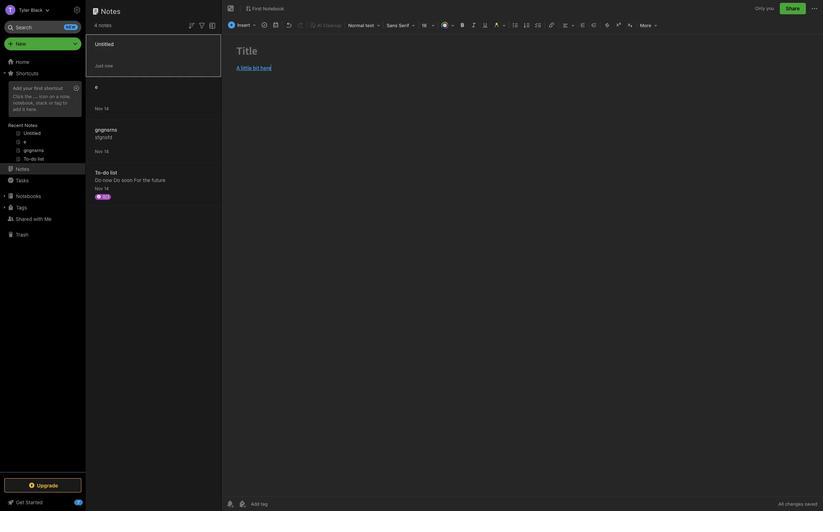 Task type: vqa. For each thing, say whether or not it's contained in the screenshot.
left "tab"
no



Task type: describe. For each thing, give the bounding box(es) containing it.
get started
[[16, 499, 43, 505]]

insert
[[237, 22, 250, 28]]

trash link
[[0, 229, 85, 240]]

first notebook button
[[243, 4, 287, 14]]

new button
[[4, 37, 81, 50]]

checklist image
[[534, 20, 544, 30]]

2 vertical spatial notes
[[16, 166, 29, 172]]

4
[[94, 22, 97, 28]]

2 do from the left
[[114, 177, 120, 183]]

Account field
[[0, 3, 50, 17]]

2 nov 14 from the top
[[95, 149, 109, 154]]

home link
[[0, 56, 86, 67]]

Sort options field
[[187, 21, 196, 30]]

notebooks link
[[0, 190, 85, 202]]

e
[[95, 84, 98, 90]]

tree containing home
[[0, 56, 86, 472]]

expand note image
[[227, 4, 235, 13]]

notebooks
[[16, 193, 41, 199]]

add tag image
[[238, 500, 247, 508]]

group inside tree
[[0, 79, 85, 166]]

outdent image
[[589, 20, 599, 30]]

gngnsrns
[[95, 127, 117, 133]]

Add tag field
[[250, 501, 304, 507]]

list
[[110, 169, 117, 175]]

untitled
[[95, 41, 114, 47]]

4 notes
[[94, 22, 112, 28]]

superscript image
[[614, 20, 624, 30]]

strikethrough image
[[603, 20, 612, 30]]

to-
[[95, 169, 103, 175]]

add your first shortcut
[[13, 85, 63, 91]]

here.
[[26, 106, 37, 112]]

first
[[252, 6, 262, 11]]

recent
[[8, 122, 23, 128]]

Alignment field
[[559, 20, 577, 30]]

upgrade
[[37, 482, 58, 488]]

shortcut
[[44, 85, 63, 91]]

future
[[152, 177, 166, 183]]

shared with me link
[[0, 213, 85, 225]]

more
[[640, 22, 652, 28]]

0/3
[[103, 194, 109, 199]]

3 nov from the top
[[95, 186, 103, 191]]

only
[[756, 5, 765, 11]]

More actions field
[[811, 3, 819, 14]]

underline image
[[480, 20, 490, 30]]

for
[[134, 177, 142, 183]]

click
[[13, 93, 23, 99]]

sans serif
[[387, 22, 409, 28]]

icon
[[39, 93, 48, 99]]

new
[[66, 25, 76, 29]]

now for do
[[103, 177, 112, 183]]

insert link image
[[547, 20, 557, 30]]

Heading level field
[[346, 20, 383, 30]]

on
[[49, 93, 55, 99]]

click to collapse image
[[83, 498, 88, 506]]

started
[[26, 499, 43, 505]]

3 14 from the top
[[104, 186, 109, 191]]

tasks
[[16, 177, 29, 183]]

changes
[[785, 501, 804, 507]]

Font color field
[[439, 20, 457, 30]]

with
[[33, 216, 43, 222]]

numbered list image
[[522, 20, 532, 30]]

1 14 from the top
[[104, 106, 109, 111]]

Font family field
[[384, 20, 418, 30]]

add
[[13, 85, 22, 91]]

0 vertical spatial notes
[[101, 7, 121, 15]]

tags
[[16, 204, 27, 210]]

share
[[786, 5, 800, 11]]

just
[[95, 63, 104, 68]]

Font size field
[[419, 20, 437, 30]]

a
[[56, 93, 59, 99]]

first
[[34, 85, 43, 91]]

1 nov 14 from the top
[[95, 106, 109, 111]]

Add filters field
[[198, 21, 206, 30]]

all
[[779, 501, 784, 507]]

add
[[13, 106, 21, 112]]

1 do from the left
[[95, 177, 101, 183]]

tags button
[[0, 202, 85, 213]]

only you
[[756, 5, 775, 11]]

16
[[422, 22, 427, 28]]

click the ...
[[13, 93, 38, 99]]

the inside tree
[[25, 93, 32, 99]]

trash
[[16, 231, 28, 238]]

expand tags image
[[2, 205, 7, 210]]

you
[[767, 5, 775, 11]]

shared with me
[[16, 216, 51, 222]]

shared
[[16, 216, 32, 222]]

to-do list
[[95, 169, 117, 175]]

notebook,
[[13, 100, 35, 106]]

tag
[[55, 100, 61, 106]]

recent notes
[[8, 122, 37, 128]]

add filters image
[[198, 21, 206, 30]]



Task type: locate. For each thing, give the bounding box(es) containing it.
tree
[[0, 56, 86, 472]]

Search text field
[[9, 21, 76, 34]]

normal
[[348, 22, 364, 28]]

get
[[16, 499, 24, 505]]

2 14 from the top
[[104, 149, 109, 154]]

3 nov 14 from the top
[[95, 186, 109, 191]]

0 vertical spatial the
[[25, 93, 32, 99]]

first notebook
[[252, 6, 284, 11]]

now right just
[[105, 63, 113, 68]]

sfgnsfd
[[95, 134, 112, 140]]

2 nov from the top
[[95, 149, 103, 154]]

normal text
[[348, 22, 374, 28]]

group containing add your first shortcut
[[0, 79, 85, 166]]

View options field
[[206, 21, 217, 30]]

me
[[44, 216, 51, 222]]

italic image
[[469, 20, 479, 30]]

More field
[[638, 20, 660, 30]]

Help and Learning task checklist field
[[0, 497, 86, 508]]

all changes saved
[[779, 501, 818, 507]]

1 nov from the top
[[95, 106, 103, 111]]

do now do soon for the future
[[95, 177, 166, 183]]

nov 14 up 0/3
[[95, 186, 109, 191]]

black
[[31, 7, 43, 13]]

the left ...
[[25, 93, 32, 99]]

bulleted list image
[[511, 20, 521, 30]]

notes
[[99, 22, 112, 28]]

1 vertical spatial now
[[103, 177, 112, 183]]

tyler
[[19, 7, 30, 13]]

do
[[95, 177, 101, 183], [114, 177, 120, 183]]

1 vertical spatial 14
[[104, 149, 109, 154]]

1 horizontal spatial the
[[143, 177, 150, 183]]

do
[[103, 169, 109, 175]]

nov 14 down sfgnsfd
[[95, 149, 109, 154]]

now for just
[[105, 63, 113, 68]]

tasks button
[[0, 175, 85, 186]]

nov
[[95, 106, 103, 111], [95, 149, 103, 154], [95, 186, 103, 191]]

your
[[23, 85, 33, 91]]

14 up 0/3
[[104, 186, 109, 191]]

0 vertical spatial now
[[105, 63, 113, 68]]

2 vertical spatial 14
[[104, 186, 109, 191]]

0 vertical spatial nov
[[95, 106, 103, 111]]

14
[[104, 106, 109, 111], [104, 149, 109, 154], [104, 186, 109, 191]]

0 horizontal spatial do
[[95, 177, 101, 183]]

now down to-do list
[[103, 177, 112, 183]]

note window element
[[222, 0, 823, 511]]

shortcuts button
[[0, 67, 85, 79]]

to
[[63, 100, 67, 106]]

sans
[[387, 22, 398, 28]]

1 vertical spatial nov
[[95, 149, 103, 154]]

note,
[[60, 93, 71, 99]]

14 down sfgnsfd
[[104, 149, 109, 154]]

nov up 0/3
[[95, 186, 103, 191]]

the right for
[[143, 177, 150, 183]]

group
[[0, 79, 85, 166]]

7
[[77, 500, 80, 505]]

...
[[33, 93, 38, 99]]

text
[[366, 22, 374, 28]]

new
[[16, 41, 26, 47]]

0 vertical spatial nov 14
[[95, 106, 109, 111]]

soon
[[121, 177, 133, 183]]

serif
[[399, 22, 409, 28]]

1 vertical spatial the
[[143, 177, 150, 183]]

bold image
[[458, 20, 468, 30]]

new search field
[[9, 21, 78, 34]]

or
[[49, 100, 53, 106]]

notebook
[[263, 6, 284, 11]]

do down list
[[114, 177, 120, 183]]

2 vertical spatial nov
[[95, 186, 103, 191]]

expand notebooks image
[[2, 193, 7, 199]]

home
[[16, 59, 29, 65]]

notes right recent
[[25, 122, 37, 128]]

icon on a note, notebook, stack or tag to add it here.
[[13, 93, 71, 112]]

1 horizontal spatial do
[[114, 177, 120, 183]]

tyler black
[[19, 7, 43, 13]]

saved
[[805, 501, 818, 507]]

1 vertical spatial notes
[[25, 122, 37, 128]]

now
[[105, 63, 113, 68], [103, 177, 112, 183]]

nov 14
[[95, 106, 109, 111], [95, 149, 109, 154], [95, 186, 109, 191]]

just now
[[95, 63, 113, 68]]

14 up gngnsrns
[[104, 106, 109, 111]]

share button
[[780, 3, 806, 14]]

0 horizontal spatial the
[[25, 93, 32, 99]]

calendar event image
[[271, 20, 281, 30]]

subscript image
[[625, 20, 635, 30]]

task image
[[259, 20, 269, 30]]

undo image
[[284, 20, 294, 30]]

0 vertical spatial 14
[[104, 106, 109, 111]]

notes up tasks
[[16, 166, 29, 172]]

notes
[[101, 7, 121, 15], [25, 122, 37, 128], [16, 166, 29, 172]]

the
[[25, 93, 32, 99], [143, 177, 150, 183]]

indent image
[[578, 20, 588, 30]]

shortcuts
[[16, 70, 38, 76]]

upgrade button
[[4, 478, 81, 493]]

nov down the e
[[95, 106, 103, 111]]

Note Editor text field
[[222, 34, 823, 497]]

settings image
[[73, 6, 81, 14]]

add a reminder image
[[226, 500, 235, 508]]

it
[[22, 106, 25, 112]]

more actions image
[[811, 4, 819, 13]]

stack
[[36, 100, 48, 106]]

Highlight field
[[491, 20, 508, 30]]

Insert field
[[226, 20, 258, 30]]

notes link
[[0, 163, 85, 175]]

1 vertical spatial nov 14
[[95, 149, 109, 154]]

2 vertical spatial nov 14
[[95, 186, 109, 191]]

nov 14 up gngnsrns
[[95, 106, 109, 111]]

notes up notes
[[101, 7, 121, 15]]

do down to- on the top of the page
[[95, 177, 101, 183]]

nov down sfgnsfd
[[95, 149, 103, 154]]



